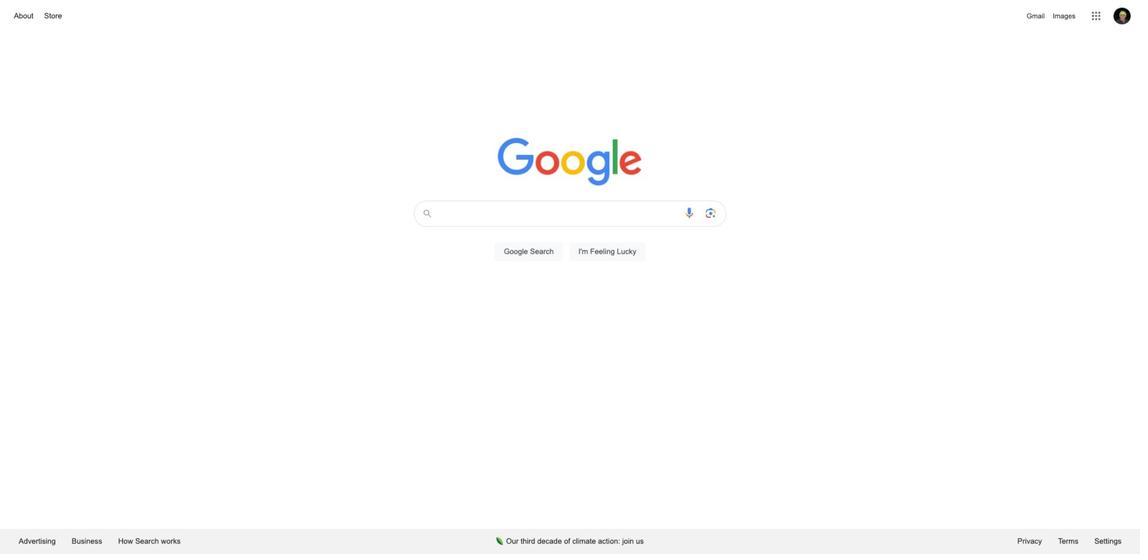 Task type: vqa. For each thing, say whether or not it's contained in the screenshot.
FOOTER containing Map data ©2023 Google
no



Task type: locate. For each thing, give the bounding box(es) containing it.
None search field
[[11, 198, 1130, 274]]

search by voice image
[[683, 207, 696, 220]]

search by image image
[[705, 207, 718, 220]]

google image
[[498, 138, 643, 187]]



